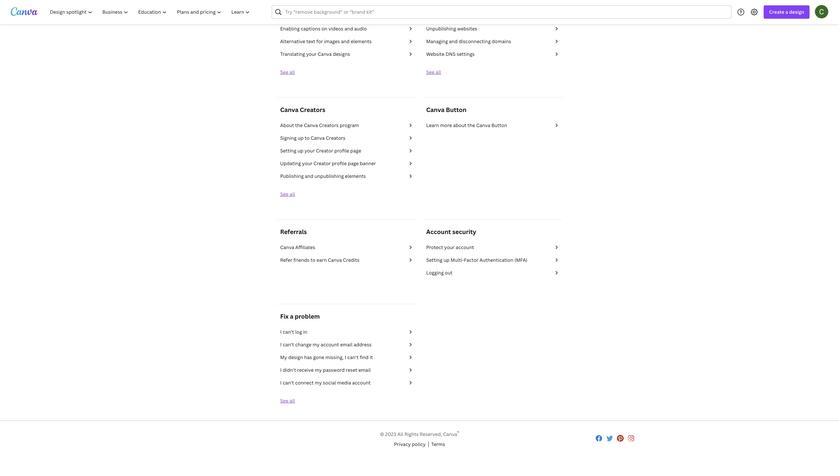 Task type: locate. For each thing, give the bounding box(es) containing it.
0 horizontal spatial design
[[288, 355, 303, 361]]

i for i can't connect my social media account
[[280, 380, 282, 387]]

up
[[298, 135, 304, 141], [297, 148, 303, 154], [444, 257, 449, 264]]

see all for see all button below the publishing
[[280, 191, 295, 198]]

design
[[789, 9, 804, 15], [288, 355, 303, 361]]

design inside my design has gone missing, i can't find it link
[[288, 355, 303, 361]]

1 vertical spatial design
[[288, 355, 303, 361]]

translating
[[280, 51, 305, 57]]

account
[[426, 228, 451, 236]]

creator up publishing and unpublishing elements
[[314, 160, 331, 167]]

canva down about the canva creators program
[[311, 135, 325, 141]]

2 horizontal spatial account
[[456, 245, 474, 251]]

1 vertical spatial button
[[491, 122, 507, 129]]

1 horizontal spatial a
[[785, 9, 788, 15]]

see all for see all button below didn't
[[280, 398, 295, 405]]

to
[[305, 135, 310, 141], [311, 257, 315, 264]]

0 vertical spatial up
[[298, 135, 304, 141]]

your down text
[[306, 51, 317, 57]]

logging out link
[[426, 270, 559, 277]]

i can't connect my social media account link
[[280, 380, 413, 387]]

see down didn't
[[280, 398, 288, 405]]

email inside 'link'
[[340, 342, 352, 348]]

setting up your creator profile page link
[[280, 147, 413, 155]]

privacy policy
[[394, 442, 426, 448]]

1 vertical spatial my
[[315, 367, 322, 374]]

to down about the canva creators program
[[305, 135, 310, 141]]

and
[[344, 25, 353, 32], [341, 38, 350, 45], [449, 38, 458, 45], [305, 173, 313, 180]]

learn
[[426, 122, 439, 129]]

creators down about the canva creators program link
[[326, 135, 345, 141]]

canva
[[318, 51, 332, 57], [280, 106, 298, 114], [426, 106, 444, 114], [304, 122, 318, 129], [476, 122, 490, 129], [311, 135, 325, 141], [280, 245, 294, 251], [328, 257, 342, 264], [443, 432, 457, 438]]

my inside i can't connect my social media account 'link'
[[315, 380, 322, 387]]

reserved,
[[420, 432, 442, 438]]

in
[[303, 329, 307, 336]]

creators
[[300, 106, 325, 114], [319, 122, 339, 129], [326, 135, 345, 141]]

on
[[321, 25, 327, 32]]

creator up updating your creator profile page banner
[[316, 148, 333, 154]]

1 vertical spatial profile
[[332, 160, 347, 167]]

1 vertical spatial to
[[311, 257, 315, 264]]

i up my
[[280, 342, 282, 348]]

your right protect in the right of the page
[[444, 245, 455, 251]]

can't up my
[[283, 342, 294, 348]]

design right my
[[288, 355, 303, 361]]

i down fix
[[280, 329, 282, 336]]

up right signing
[[298, 135, 304, 141]]

about the canva creators program
[[280, 122, 359, 129]]

up left multi-
[[444, 257, 449, 264]]

i can't change my account email address link
[[280, 342, 413, 349]]

and left audio at the top left of the page
[[344, 25, 353, 32]]

up inside signing up to canva creators link
[[298, 135, 304, 141]]

1 vertical spatial account
[[321, 342, 339, 348]]

i can't change my account email address
[[280, 342, 371, 348]]

elements down audio at the top left of the page
[[351, 38, 372, 45]]

learn more about the canva button
[[426, 122, 507, 129]]

my for account
[[313, 342, 320, 348]]

profile down signing up to canva creators link
[[334, 148, 349, 154]]

0 vertical spatial account
[[456, 245, 474, 251]]

earn
[[317, 257, 327, 264]]

see all down translating
[[280, 69, 295, 75]]

1 horizontal spatial the
[[468, 122, 475, 129]]

managing
[[426, 38, 448, 45]]

about the canva creators program link
[[280, 122, 413, 129]]

see all
[[280, 69, 295, 75], [426, 69, 441, 75], [280, 191, 295, 198], [280, 398, 295, 405]]

0 vertical spatial to
[[305, 135, 310, 141]]

a for fix
[[290, 313, 293, 321]]

see all down the publishing
[[280, 191, 295, 198]]

alternative
[[280, 38, 305, 45]]

can't for i can't connect my social media account
[[283, 380, 294, 387]]

2 vertical spatial up
[[444, 257, 449, 264]]

1 horizontal spatial design
[[789, 9, 804, 15]]

a inside dropdown button
[[785, 9, 788, 15]]

didn't
[[283, 367, 296, 374]]

account
[[456, 245, 474, 251], [321, 342, 339, 348], [352, 380, 371, 387]]

i left didn't
[[280, 367, 282, 374]]

the
[[295, 122, 303, 129], [468, 122, 475, 129]]

disconnecting
[[459, 38, 491, 45]]

0 vertical spatial page
[[350, 148, 361, 154]]

®
[[457, 431, 459, 436]]

up inside setting up multi-factor authentication (mfa) link
[[444, 257, 449, 264]]

2 vertical spatial creators
[[326, 135, 345, 141]]

0 vertical spatial my
[[313, 342, 320, 348]]

page inside the setting up your creator profile page link
[[350, 148, 361, 154]]

1 vertical spatial up
[[297, 148, 303, 154]]

unpublishing websites link
[[426, 25, 559, 32]]

alternative text for images and elements link
[[280, 38, 413, 45]]

1 horizontal spatial account
[[352, 380, 371, 387]]

0 horizontal spatial the
[[295, 122, 303, 129]]

0 horizontal spatial email
[[340, 342, 352, 348]]

canva up terms
[[443, 432, 457, 438]]

all
[[290, 69, 295, 75], [436, 69, 441, 75], [290, 191, 295, 198], [290, 398, 295, 405]]

up up updating
[[297, 148, 303, 154]]

your
[[306, 51, 317, 57], [305, 148, 315, 154], [302, 160, 312, 167], [444, 245, 455, 251]]

design right create at the right of the page
[[789, 9, 804, 15]]

learn more about the canva button link
[[426, 122, 559, 129]]

see all down website
[[426, 69, 441, 75]]

2 vertical spatial account
[[352, 380, 371, 387]]

program
[[340, 122, 359, 129]]

button
[[446, 106, 466, 114], [491, 122, 507, 129]]

your for translating
[[306, 51, 317, 57]]

email
[[340, 342, 352, 348], [358, 367, 371, 374]]

setting for setting up multi-factor authentication (mfa)
[[426, 257, 442, 264]]

protect
[[426, 245, 443, 251]]

credits
[[343, 257, 359, 264]]

0 vertical spatial setting
[[280, 148, 296, 154]]

my right change
[[313, 342, 320, 348]]

a right fix
[[290, 313, 293, 321]]

(mfa)
[[515, 257, 527, 264]]

page inside updating your creator profile page banner link
[[348, 160, 359, 167]]

a
[[785, 9, 788, 15], [290, 313, 293, 321]]

canva up refer
[[280, 245, 294, 251]]

email down find
[[358, 367, 371, 374]]

setting up multi-factor authentication (mfa)
[[426, 257, 527, 264]]

canva right about
[[476, 122, 490, 129]]

see
[[280, 69, 288, 75], [426, 69, 434, 75], [280, 191, 288, 198], [280, 398, 288, 405]]

publishing and unpublishing elements
[[280, 173, 366, 180]]

log
[[295, 329, 302, 336]]

i can't connect my social media account
[[280, 380, 371, 387]]

0 vertical spatial email
[[340, 342, 352, 348]]

videos
[[328, 25, 343, 32]]

setting down signing
[[280, 148, 296, 154]]

my inside i didn't receive my password reset email link
[[315, 367, 322, 374]]

domains
[[492, 38, 511, 45]]

0 horizontal spatial to
[[305, 135, 310, 141]]

top level navigation element
[[46, 5, 256, 19]]

0 vertical spatial design
[[789, 9, 804, 15]]

to left earn
[[311, 257, 315, 264]]

account up the factor
[[456, 245, 474, 251]]

your down signing up to canva creators
[[305, 148, 315, 154]]

1 horizontal spatial to
[[311, 257, 315, 264]]

setting up multi-factor authentication (mfa) link
[[426, 257, 559, 264]]

account down reset at the bottom left
[[352, 380, 371, 387]]

see all button
[[280, 69, 295, 75], [426, 69, 441, 75], [280, 191, 295, 198], [280, 398, 295, 405]]

0 vertical spatial a
[[785, 9, 788, 15]]

a for create
[[785, 9, 788, 15]]

©
[[380, 432, 384, 438]]

christina overa image
[[815, 5, 828, 18]]

see all for see all button under website
[[426, 69, 441, 75]]

page down the setting up your creator profile page link
[[348, 160, 359, 167]]

elements down updating your creator profile page banner link
[[345, 173, 366, 180]]

your for updating
[[302, 160, 312, 167]]

a right create at the right of the page
[[785, 9, 788, 15]]

account up my design has gone missing, i can't find it
[[321, 342, 339, 348]]

0 vertical spatial button
[[446, 106, 466, 114]]

all down translating
[[290, 69, 295, 75]]

1 vertical spatial page
[[348, 160, 359, 167]]

Try "remove background" or "brand kit" search field
[[285, 6, 727, 18]]

websites
[[457, 25, 477, 32]]

logging out
[[426, 270, 453, 276]]

all down website
[[436, 69, 441, 75]]

page
[[350, 148, 361, 154], [348, 160, 359, 167]]

about
[[453, 122, 466, 129]]

1 vertical spatial creators
[[319, 122, 339, 129]]

see all down didn't
[[280, 398, 295, 405]]

i left the connect
[[280, 380, 282, 387]]

elements
[[351, 38, 372, 45], [345, 173, 366, 180]]

1 horizontal spatial email
[[358, 367, 371, 374]]

canva affiliates link
[[280, 244, 413, 252]]

enabling captions on videos and audio link
[[280, 25, 413, 32]]

0 vertical spatial elements
[[351, 38, 372, 45]]

2 vertical spatial my
[[315, 380, 322, 387]]

your right updating
[[302, 160, 312, 167]]

my inside i can't change my account email address 'link'
[[313, 342, 320, 348]]

canva up signing up to canva creators
[[304, 122, 318, 129]]

canva up learn
[[426, 106, 444, 114]]

creators up about the canva creators program
[[300, 106, 325, 114]]

0 horizontal spatial a
[[290, 313, 293, 321]]

website
[[426, 51, 444, 57]]

policy
[[412, 442, 426, 448]]

all down didn't
[[290, 398, 295, 405]]

page down signing up to canva creators link
[[350, 148, 361, 154]]

1 vertical spatial setting
[[426, 257, 442, 264]]

0 vertical spatial profile
[[334, 148, 349, 154]]

can't left log
[[283, 329, 294, 336]]

0 vertical spatial creator
[[316, 148, 333, 154]]

refer
[[280, 257, 292, 264]]

0 horizontal spatial setting
[[280, 148, 296, 154]]

my down gone
[[315, 367, 322, 374]]

setting for setting up your creator profile page
[[280, 148, 296, 154]]

setting down protect in the right of the page
[[426, 257, 442, 264]]

0 horizontal spatial button
[[446, 106, 466, 114]]

see all button down website
[[426, 69, 441, 75]]

1 horizontal spatial setting
[[426, 257, 442, 264]]

profile down the setting up your creator profile page link
[[332, 160, 347, 167]]

can't for i can't change my account email address
[[283, 342, 294, 348]]

my left social at the left bottom
[[315, 380, 322, 387]]

email down i can't log in link
[[340, 342, 352, 348]]

can't down didn't
[[283, 380, 294, 387]]

1 vertical spatial a
[[290, 313, 293, 321]]

privacy
[[394, 442, 411, 448]]

canva inside "link"
[[280, 245, 294, 251]]

0 horizontal spatial account
[[321, 342, 339, 348]]

creators up signing up to canva creators
[[319, 122, 339, 129]]

my
[[313, 342, 320, 348], [315, 367, 322, 374], [315, 380, 322, 387]]



Task type: describe. For each thing, give the bounding box(es) containing it.
i for i can't change my account email address
[[280, 342, 282, 348]]

media
[[337, 380, 351, 387]]

it
[[370, 355, 373, 361]]

website dns settings link
[[426, 51, 559, 58]]

account security
[[426, 228, 476, 236]]

canva creators
[[280, 106, 325, 114]]

my design has gone missing, i can't find it
[[280, 355, 373, 361]]

missing,
[[325, 355, 344, 361]]

more
[[440, 122, 452, 129]]

2 the from the left
[[468, 122, 475, 129]]

all down the publishing
[[290, 191, 295, 198]]

dns
[[446, 51, 456, 57]]

unpublishing
[[426, 25, 456, 32]]

publishing and unpublishing elements link
[[280, 173, 413, 180]]

protect your account link
[[426, 244, 559, 252]]

create
[[769, 9, 784, 15]]

about
[[280, 122, 294, 129]]

see all button down translating
[[280, 69, 295, 75]]

and down enabling captions on videos and audio link
[[341, 38, 350, 45]]

see all button down the publishing
[[280, 191, 295, 198]]

unpublishing
[[314, 173, 344, 180]]

canva down alternative text for images and elements
[[318, 51, 332, 57]]

images
[[324, 38, 340, 45]]

social
[[323, 380, 336, 387]]

captions
[[301, 25, 320, 32]]

factor
[[464, 257, 478, 264]]

unpublishing websites
[[426, 25, 477, 32]]

terms link
[[431, 441, 445, 449]]

see down website
[[426, 69, 434, 75]]

to for canva creators
[[305, 135, 310, 141]]

2023
[[385, 432, 396, 438]]

receive
[[297, 367, 314, 374]]

i right missing,
[[345, 355, 346, 361]]

referrals
[[280, 228, 307, 236]]

create a design button
[[764, 5, 810, 19]]

enabling captions on videos and audio
[[280, 25, 367, 32]]

0 vertical spatial creators
[[300, 106, 325, 114]]

1 vertical spatial email
[[358, 367, 371, 374]]

alternative text for images and elements
[[280, 38, 372, 45]]

refer friends to earn canva credits
[[280, 257, 359, 264]]

connect
[[295, 380, 314, 387]]

fix a problem
[[280, 313, 320, 321]]

updating your creator profile page banner link
[[280, 160, 413, 167]]

1 the from the left
[[295, 122, 303, 129]]

find
[[360, 355, 369, 361]]

can't for i can't log in
[[283, 329, 294, 336]]

text
[[306, 38, 315, 45]]

i for i didn't receive my password reset email
[[280, 367, 282, 374]]

i for i can't log in
[[280, 329, 282, 336]]

setting up your creator profile page
[[280, 148, 361, 154]]

up for account
[[444, 257, 449, 264]]

audio
[[354, 25, 367, 32]]

and down the "unpublishing websites"
[[449, 38, 458, 45]]

my for social
[[315, 380, 322, 387]]

terms
[[431, 442, 445, 448]]

see down the publishing
[[280, 191, 288, 198]]

up for canva
[[298, 135, 304, 141]]

managing and disconnecting domains
[[426, 38, 511, 45]]

up inside the setting up your creator profile page link
[[297, 148, 303, 154]]

canva right earn
[[328, 257, 342, 264]]

1 vertical spatial creator
[[314, 160, 331, 167]]

reset
[[346, 367, 357, 374]]

1 horizontal spatial button
[[491, 122, 507, 129]]

friends
[[293, 257, 309, 264]]

my
[[280, 355, 287, 361]]

i didn't receive my password reset email link
[[280, 367, 413, 374]]

updating your creator profile page banner
[[280, 160, 376, 167]]

design inside create a design dropdown button
[[789, 9, 804, 15]]

rights
[[404, 432, 419, 438]]

canva inside © 2023 all rights reserved, canva ®
[[443, 432, 457, 438]]

fix
[[280, 313, 289, 321]]

address
[[354, 342, 371, 348]]

see all for see all button underneath translating
[[280, 69, 295, 75]]

for
[[316, 38, 323, 45]]

1 vertical spatial elements
[[345, 173, 366, 180]]

affiliates
[[295, 245, 315, 251]]

see all button down didn't
[[280, 398, 295, 405]]

change
[[295, 342, 311, 348]]

i can't log in
[[280, 329, 307, 336]]

see down translating
[[280, 69, 288, 75]]

can't left find
[[347, 355, 359, 361]]

protect your account
[[426, 245, 474, 251]]

multi-
[[451, 257, 464, 264]]

translating your canva designs link
[[280, 51, 413, 58]]

translating your canva designs
[[280, 51, 350, 57]]

and right the publishing
[[305, 173, 313, 180]]

create a design
[[769, 9, 804, 15]]

managing and disconnecting domains link
[[426, 38, 559, 45]]

to for referrals
[[311, 257, 315, 264]]

your for protect
[[444, 245, 455, 251]]

signing up to canva creators link
[[280, 135, 413, 142]]

signing up to canva creators
[[280, 135, 345, 141]]

out
[[445, 270, 453, 276]]

canva up about
[[280, 106, 298, 114]]

settings
[[457, 51, 475, 57]]

© 2023 all rights reserved, canva ®
[[380, 431, 459, 438]]

enabling
[[280, 25, 300, 32]]

publishing
[[280, 173, 304, 180]]

signing
[[280, 135, 297, 141]]

password
[[323, 367, 345, 374]]

updating
[[280, 160, 301, 167]]

website dns settings
[[426, 51, 475, 57]]

privacy policy link
[[394, 441, 426, 449]]

all
[[397, 432, 403, 438]]

my for password
[[315, 367, 322, 374]]

has
[[304, 355, 312, 361]]



Task type: vqa. For each thing, say whether or not it's contained in the screenshot.
Publishing and unpublishing elements at the left top of the page
yes



